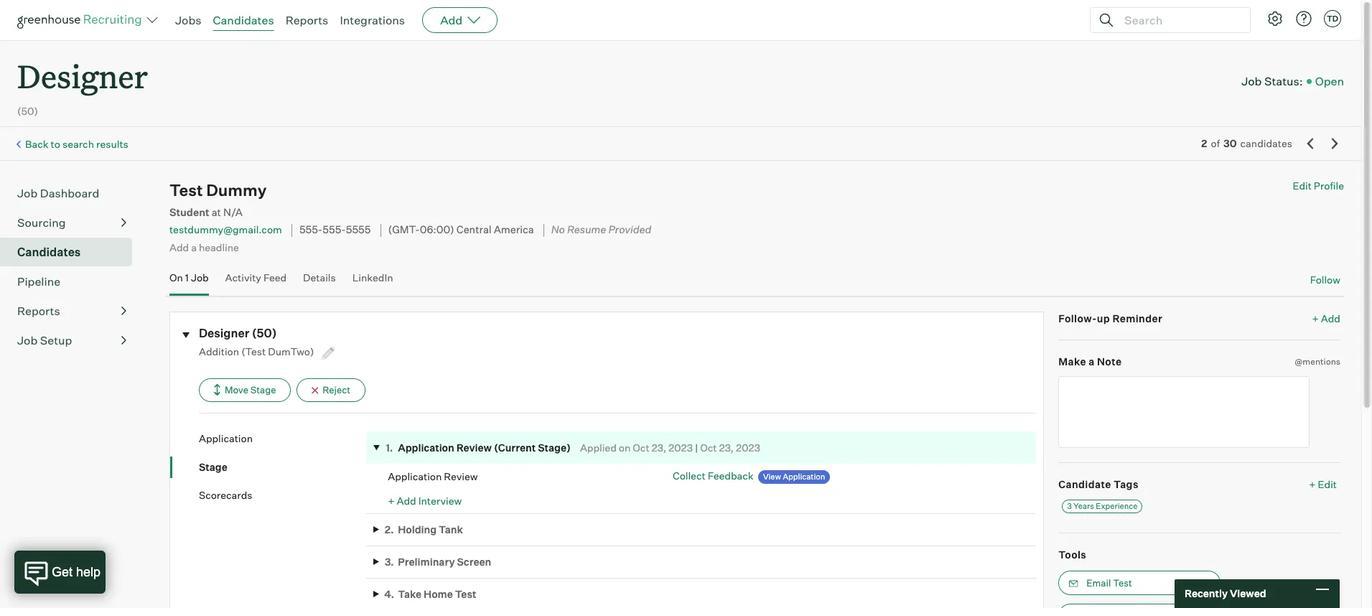 Task type: vqa. For each thing, say whether or not it's contained in the screenshot.
Jobs link
yes



Task type: describe. For each thing, give the bounding box(es) containing it.
scorecards
[[199, 489, 253, 501]]

application down move
[[199, 433, 253, 445]]

+ add
[[1313, 312, 1341, 324]]

to
[[51, 138, 60, 150]]

greenhouse recruiting image
[[17, 11, 147, 29]]

follow
[[1311, 274, 1341, 286]]

interview
[[419, 495, 462, 507]]

america
[[494, 224, 534, 237]]

preliminary
[[398, 556, 455, 568]]

on 1 job
[[170, 272, 209, 284]]

designer for designer
[[17, 55, 148, 97]]

testdummy@gmail.com link
[[170, 224, 282, 236]]

collect
[[673, 470, 706, 482]]

0 horizontal spatial edit
[[1293, 180, 1312, 192]]

addition
[[199, 346, 239, 358]]

job for job dashboard
[[17, 186, 38, 201]]

(gmt-06:00) central america
[[388, 224, 534, 237]]

Search text field
[[1121, 10, 1238, 31]]

stage inside stage 'link'
[[199, 461, 228, 473]]

2. holding tank
[[385, 524, 463, 536]]

view
[[763, 472, 782, 482]]

1.
[[386, 442, 393, 454]]

0 vertical spatial review
[[457, 442, 492, 454]]

sourcing
[[17, 216, 66, 230]]

(test
[[241, 346, 266, 358]]

move stage
[[225, 384, 276, 396]]

follow-up reminder
[[1059, 312, 1163, 324]]

test inside 'test dummy student at n/a'
[[170, 180, 203, 200]]

stage)
[[538, 442, 571, 454]]

stage link
[[199, 460, 367, 474]]

1 horizontal spatial test
[[455, 588, 477, 600]]

dashboard
[[40, 186, 99, 201]]

1 vertical spatial edit
[[1319, 478, 1338, 490]]

take
[[398, 588, 422, 600]]

0 vertical spatial reports
[[286, 13, 329, 27]]

resume
[[568, 224, 607, 237]]

@mentions link
[[1296, 355, 1341, 369]]

1. application review (current stage)
[[386, 442, 571, 454]]

application link
[[199, 432, 367, 446]]

central
[[457, 224, 492, 237]]

555-555-5555
[[299, 224, 371, 237]]

move
[[225, 384, 248, 396]]

years
[[1074, 501, 1095, 512]]

designer link
[[17, 40, 148, 100]]

|
[[695, 442, 698, 454]]

scorecards link
[[199, 489, 367, 503]]

application up + add interview
[[388, 470, 442, 483]]

reject
[[323, 384, 351, 396]]

status:
[[1265, 74, 1304, 88]]

5555
[[346, 224, 371, 237]]

+ for + add interview
[[388, 495, 395, 507]]

reminder
[[1113, 312, 1163, 324]]

2
[[1202, 137, 1208, 150]]

integrations link
[[340, 13, 405, 27]]

job dashboard
[[17, 186, 99, 201]]

3 years experience link
[[1063, 500, 1143, 514]]

follow link
[[1311, 273, 1341, 287]]

0 horizontal spatial reports
[[17, 304, 60, 318]]

dummy
[[206, 180, 267, 200]]

0 vertical spatial candidates
[[213, 13, 274, 27]]

holding
[[398, 524, 437, 536]]

1 oct from the left
[[633, 442, 650, 454]]

td
[[1328, 14, 1339, 24]]

0 horizontal spatial candidates link
[[17, 244, 126, 261]]

3.
[[385, 556, 394, 568]]

provided
[[609, 224, 652, 237]]

candidate tags
[[1059, 478, 1139, 490]]

email
[[1087, 577, 1112, 589]]

open
[[1316, 74, 1345, 88]]

no
[[552, 224, 565, 237]]

pipeline
[[17, 275, 60, 289]]

3. preliminary screen
[[385, 556, 492, 568]]

configure image
[[1267, 10, 1284, 27]]

experience
[[1097, 501, 1138, 512]]

designer for designer (50)
[[199, 326, 250, 340]]

dumtwo)
[[268, 346, 314, 358]]

application review
[[388, 470, 478, 483]]

activity
[[225, 272, 261, 284]]

note
[[1098, 356, 1122, 368]]

1 23, from the left
[[652, 442, 667, 454]]

recently viewed
[[1185, 588, 1267, 600]]

activity feed
[[225, 272, 287, 284]]

on
[[619, 442, 631, 454]]

1 vertical spatial reports link
[[17, 303, 126, 320]]

2 2023 from the left
[[736, 442, 761, 454]]

+ add interview link
[[388, 495, 462, 507]]

tools
[[1059, 549, 1087, 561]]

application up application review
[[398, 442, 455, 454]]

4. take home test
[[385, 588, 477, 600]]

0 vertical spatial reports link
[[286, 13, 329, 27]]

0 horizontal spatial (50)
[[17, 105, 38, 117]]

jobs
[[175, 13, 202, 27]]



Task type: locate. For each thing, give the bounding box(es) containing it.
1 horizontal spatial 23,
[[719, 442, 734, 454]]

candidates link right jobs
[[213, 13, 274, 27]]

(gmt-
[[388, 224, 420, 237]]

1 vertical spatial reports
[[17, 304, 60, 318]]

1 horizontal spatial oct
[[701, 442, 717, 454]]

reports down pipeline
[[17, 304, 60, 318]]

td button
[[1322, 7, 1345, 30]]

back
[[25, 138, 49, 150]]

555- up details on the left top of the page
[[323, 224, 346, 237]]

2 horizontal spatial test
[[1114, 577, 1133, 589]]

candidates link up pipeline link
[[17, 244, 126, 261]]

23, right on at the bottom left of the page
[[652, 442, 667, 454]]

job for job status:
[[1242, 74, 1263, 88]]

+ edit link
[[1306, 475, 1341, 494]]

1 horizontal spatial candidates
[[213, 13, 274, 27]]

a for add
[[191, 241, 197, 253]]

0 horizontal spatial 23,
[[652, 442, 667, 454]]

edit
[[1293, 180, 1312, 192], [1319, 478, 1338, 490]]

0 vertical spatial (50)
[[17, 105, 38, 117]]

oct right on at the bottom left of the page
[[633, 442, 650, 454]]

+
[[1313, 312, 1320, 324], [1310, 478, 1316, 490], [388, 495, 395, 507]]

feedback
[[708, 470, 754, 482]]

1 vertical spatial +
[[1310, 478, 1316, 490]]

move stage button
[[199, 379, 291, 402]]

2.
[[385, 524, 394, 536]]

test right home
[[455, 588, 477, 600]]

oct right |
[[701, 442, 717, 454]]

+ for + edit
[[1310, 478, 1316, 490]]

test inside button
[[1114, 577, 1133, 589]]

recently
[[1185, 588, 1228, 600]]

test right email
[[1114, 577, 1133, 589]]

n/a
[[223, 206, 243, 219]]

applied
[[580, 442, 617, 454]]

candidate
[[1059, 478, 1112, 490]]

integrations
[[340, 13, 405, 27]]

activity feed link
[[225, 272, 287, 292]]

1 horizontal spatial edit
[[1319, 478, 1338, 490]]

1 horizontal spatial designer
[[199, 326, 250, 340]]

1 horizontal spatial stage
[[250, 384, 276, 396]]

a
[[191, 241, 197, 253], [1089, 356, 1095, 368]]

designer down the "greenhouse recruiting" image
[[17, 55, 148, 97]]

2 vertical spatial +
[[388, 495, 395, 507]]

job up the sourcing
[[17, 186, 38, 201]]

details
[[303, 272, 336, 284]]

1 vertical spatial designer
[[199, 326, 250, 340]]

0 horizontal spatial reports link
[[17, 303, 126, 320]]

job for job setup
[[17, 333, 38, 348]]

(50) up addition (test dumtwo)
[[252, 326, 277, 340]]

+ for + add
[[1313, 312, 1320, 324]]

email test
[[1087, 577, 1133, 589]]

no resume provided
[[552, 224, 652, 237]]

2023 up feedback
[[736, 442, 761, 454]]

a left note
[[1089, 356, 1095, 368]]

jobs link
[[175, 13, 202, 27]]

job setup link
[[17, 332, 126, 349]]

job left status:
[[1242, 74, 1263, 88]]

1 horizontal spatial a
[[1089, 356, 1095, 368]]

1 horizontal spatial (50)
[[252, 326, 277, 340]]

up
[[1098, 312, 1111, 324]]

job left setup
[[17, 333, 38, 348]]

testdummy@gmail.com
[[170, 224, 282, 236]]

+ add link
[[1313, 311, 1341, 325]]

(50) up 'back' at the left top
[[17, 105, 38, 117]]

1
[[185, 272, 189, 284]]

candidates down the sourcing
[[17, 245, 81, 259]]

candidates link
[[213, 13, 274, 27], [17, 244, 126, 261]]

0 horizontal spatial candidates
[[17, 245, 81, 259]]

0 vertical spatial stage
[[250, 384, 276, 396]]

test up student
[[170, 180, 203, 200]]

2 of 30 candidates
[[1202, 137, 1293, 150]]

review up interview
[[444, 470, 478, 483]]

job dashboard link
[[17, 185, 126, 202]]

0 horizontal spatial oct
[[633, 442, 650, 454]]

0 horizontal spatial test
[[170, 180, 203, 200]]

linkedin
[[352, 272, 393, 284]]

pipeline link
[[17, 273, 126, 290]]

edit profile link
[[1293, 180, 1345, 192]]

0 vertical spatial a
[[191, 241, 197, 253]]

1 vertical spatial (50)
[[252, 326, 277, 340]]

reports left "integrations" link
[[286, 13, 329, 27]]

2 23, from the left
[[719, 442, 734, 454]]

feed
[[264, 272, 287, 284]]

view application link
[[758, 471, 831, 484]]

(current
[[494, 442, 536, 454]]

sourcing link
[[17, 214, 126, 231]]

a left headline
[[191, 241, 197, 253]]

review left (current
[[457, 442, 492, 454]]

stage right move
[[250, 384, 276, 396]]

reports
[[286, 13, 329, 27], [17, 304, 60, 318]]

back to search results link
[[25, 138, 128, 150]]

0 vertical spatial candidates link
[[213, 13, 274, 27]]

1 horizontal spatial 2023
[[736, 442, 761, 454]]

edit profile
[[1293, 180, 1345, 192]]

0 horizontal spatial 2023
[[669, 442, 693, 454]]

stage up scorecards
[[199, 461, 228, 473]]

job right 1
[[191, 272, 209, 284]]

make a note
[[1059, 356, 1122, 368]]

2 oct from the left
[[701, 442, 717, 454]]

home
[[424, 588, 453, 600]]

candidates
[[213, 13, 274, 27], [17, 245, 81, 259]]

1 vertical spatial candidates link
[[17, 244, 126, 261]]

tags
[[1114, 478, 1139, 490]]

4.
[[385, 588, 395, 600]]

collect feedback link
[[673, 470, 754, 482]]

add button
[[423, 7, 498, 33]]

2023 left |
[[669, 442, 693, 454]]

1 555- from the left
[[299, 224, 323, 237]]

job
[[1242, 74, 1263, 88], [17, 186, 38, 201], [191, 272, 209, 284], [17, 333, 38, 348]]

job setup
[[17, 333, 72, 348]]

0 vertical spatial designer
[[17, 55, 148, 97]]

1 vertical spatial stage
[[199, 461, 228, 473]]

reports link down pipeline link
[[17, 303, 126, 320]]

555- left 5555
[[299, 224, 323, 237]]

candidates
[[1241, 137, 1293, 150]]

1 vertical spatial a
[[1089, 356, 1095, 368]]

designer (50)
[[199, 326, 277, 340]]

23, up feedback
[[719, 442, 734, 454]]

06:00)
[[420, 224, 455, 237]]

1 vertical spatial review
[[444, 470, 478, 483]]

follow-
[[1059, 312, 1098, 324]]

test
[[170, 180, 203, 200], [1114, 577, 1133, 589], [455, 588, 477, 600]]

stage inside move stage button
[[250, 384, 276, 396]]

test dummy student at n/a
[[170, 180, 267, 219]]

a for make
[[1089, 356, 1095, 368]]

stage
[[250, 384, 276, 396], [199, 461, 228, 473]]

0 horizontal spatial stage
[[199, 461, 228, 473]]

make
[[1059, 356, 1087, 368]]

1 horizontal spatial reports link
[[286, 13, 329, 27]]

30
[[1224, 137, 1237, 150]]

0 vertical spatial edit
[[1293, 180, 1312, 192]]

details link
[[303, 272, 336, 292]]

reports link
[[286, 13, 329, 27], [17, 303, 126, 320]]

headline
[[199, 241, 239, 253]]

reports link left "integrations" link
[[286, 13, 329, 27]]

back to search results
[[25, 138, 128, 150]]

0 vertical spatial +
[[1313, 312, 1320, 324]]

1 vertical spatial candidates
[[17, 245, 81, 259]]

1 2023 from the left
[[669, 442, 693, 454]]

2 555- from the left
[[323, 224, 346, 237]]

add a headline
[[170, 241, 239, 253]]

add
[[440, 13, 463, 27], [170, 241, 189, 253], [1322, 312, 1341, 324], [397, 495, 416, 507]]

1 horizontal spatial reports
[[286, 13, 329, 27]]

td button
[[1325, 10, 1342, 27]]

designer up addition at the left of page
[[199, 326, 250, 340]]

@mentions
[[1296, 356, 1341, 367]]

add inside popup button
[[440, 13, 463, 27]]

on
[[170, 272, 183, 284]]

0 horizontal spatial a
[[191, 241, 197, 253]]

0 horizontal spatial designer
[[17, 55, 148, 97]]

viewed
[[1231, 588, 1267, 600]]

1 horizontal spatial candidates link
[[213, 13, 274, 27]]

None text field
[[1059, 376, 1311, 448]]

candidates right jobs
[[213, 13, 274, 27]]

applied on  oct 23, 2023 | oct 23, 2023
[[580, 442, 761, 454]]

3
[[1068, 501, 1073, 512]]

(50)
[[17, 105, 38, 117], [252, 326, 277, 340]]

application right view
[[783, 472, 826, 482]]



